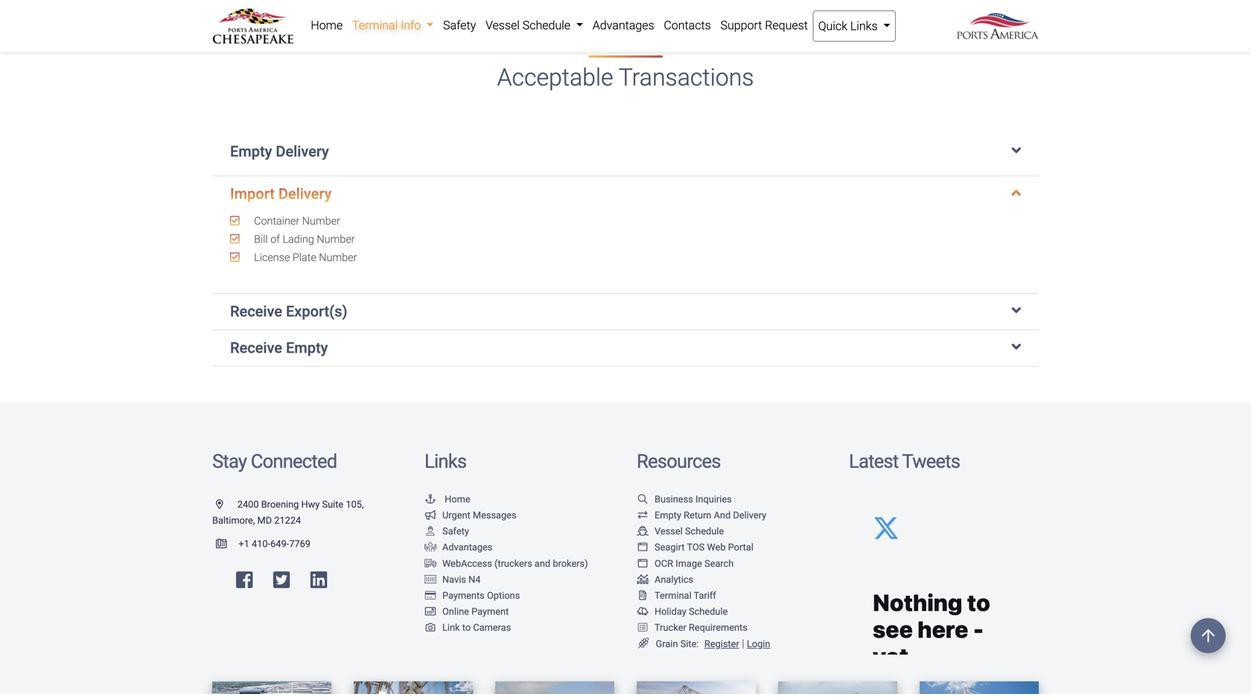 Task type: describe. For each thing, give the bounding box(es) containing it.
0 horizontal spatial links
[[425, 451, 466, 473]]

exchange image
[[637, 511, 649, 520]]

online payment
[[442, 607, 509, 618]]

web
[[707, 542, 726, 554]]

links inside the quick links link
[[850, 19, 878, 33]]

to
[[462, 623, 471, 634]]

trucker requirements link
[[637, 623, 748, 634]]

receive for receive empty
[[230, 340, 282, 357]]

quick links link
[[813, 10, 896, 42]]

analytics link
[[637, 575, 693, 586]]

terminal for terminal tariff
[[655, 591, 692, 602]]

empty return and delivery link
[[637, 510, 766, 521]]

analytics
[[655, 575, 693, 586]]

0 vertical spatial vessel schedule link
[[481, 10, 588, 40]]

0 horizontal spatial advantages
[[442, 542, 493, 554]]

safety inside safety 'link'
[[443, 18, 476, 32]]

portal
[[728, 542, 754, 554]]

1 horizontal spatial vessel
[[655, 526, 683, 537]]

facebook square image
[[236, 571, 253, 590]]

link
[[442, 623, 460, 634]]

navis
[[442, 575, 466, 586]]

649-
[[270, 539, 289, 550]]

bells image
[[637, 607, 649, 617]]

delivery for import delivery
[[278, 185, 332, 203]]

n4
[[468, 575, 481, 586]]

list alt image
[[637, 624, 649, 633]]

quick links
[[818, 19, 881, 33]]

wheat image
[[637, 639, 650, 650]]

receive export(s) link
[[230, 303, 1021, 321]]

analytics image
[[637, 575, 649, 585]]

delivery for empty delivery
[[276, 143, 329, 160]]

linkedin image
[[310, 571, 327, 590]]

info
[[401, 18, 421, 32]]

1 horizontal spatial home
[[445, 494, 470, 505]]

webaccess (truckers and brokers)
[[442, 558, 588, 570]]

1 vertical spatial safety
[[442, 526, 469, 537]]

credit card image
[[425, 591, 436, 601]]

empty return and delivery
[[655, 510, 766, 521]]

hwy
[[301, 499, 320, 510]]

empty for empty return and delivery
[[655, 510, 681, 521]]

trucker
[[655, 623, 686, 634]]

0 horizontal spatial vessel schedule
[[486, 18, 573, 32]]

+1
[[239, 539, 249, 550]]

bill of lading number
[[251, 233, 355, 246]]

support
[[721, 18, 762, 32]]

stay connected
[[212, 451, 337, 473]]

2 vertical spatial number
[[319, 251, 357, 264]]

empty delivery link
[[230, 143, 1021, 160]]

receive empty link
[[230, 340, 1021, 357]]

and
[[714, 510, 731, 521]]

safety link for terminal info link
[[438, 10, 481, 40]]

webaccess
[[442, 558, 492, 570]]

requirements
[[689, 623, 748, 634]]

transactions
[[619, 64, 754, 92]]

tweets
[[902, 451, 960, 473]]

empty delivery
[[230, 143, 329, 160]]

payment
[[471, 607, 509, 618]]

export(s)
[[286, 303, 347, 321]]

+1 410-649-7769
[[239, 539, 311, 550]]

container
[[254, 215, 300, 227]]

brokers)
[[553, 558, 588, 570]]

holiday schedule
[[655, 607, 728, 618]]

md
[[257, 515, 272, 527]]

2400
[[237, 499, 259, 510]]

safety link for urgent messages "link"
[[425, 526, 469, 537]]

2400 broening hwy suite 105, baltimore, md 21224
[[212, 499, 364, 527]]

twitter square image
[[273, 571, 290, 590]]

tos
[[687, 542, 705, 554]]

payments
[[442, 591, 485, 602]]

import delivery
[[230, 185, 332, 203]]

of
[[270, 233, 280, 246]]

anchor image
[[425, 495, 436, 504]]

urgent messages
[[442, 510, 517, 521]]

schedule for the rightmost "vessel schedule" link
[[685, 526, 724, 537]]

camera image
[[425, 624, 436, 633]]

payments options link
[[425, 591, 520, 602]]

tariff
[[694, 591, 716, 602]]

1 horizontal spatial vessel schedule link
[[637, 526, 724, 537]]

search
[[705, 558, 734, 570]]

cameras
[[473, 623, 511, 634]]

0 horizontal spatial advantages link
[[425, 542, 493, 554]]

latest
[[849, 451, 898, 473]]

business
[[655, 494, 693, 505]]

acceptable
[[497, 64, 613, 92]]

lading
[[283, 233, 314, 246]]

suite
[[322, 499, 343, 510]]

terminal for terminal info
[[352, 18, 398, 32]]

support request link
[[716, 10, 813, 40]]

container number
[[251, 215, 340, 227]]

seagirt tos web portal link
[[637, 542, 754, 554]]

business inquiries
[[655, 494, 732, 505]]

license plate number
[[251, 251, 357, 264]]

options
[[487, 591, 520, 602]]

1 vertical spatial number
[[317, 233, 355, 246]]

receive empty
[[230, 340, 328, 357]]

online
[[442, 607, 469, 618]]

21224
[[274, 515, 301, 527]]

resources
[[637, 451, 721, 473]]

terminal info link
[[347, 10, 438, 40]]

seagirt
[[655, 542, 685, 554]]



Task type: vqa. For each thing, say whether or not it's contained in the screenshot.
Urgent Messages LINK
yes



Task type: locate. For each thing, give the bounding box(es) containing it.
login link
[[747, 639, 770, 650]]

0 vertical spatial safety
[[443, 18, 476, 32]]

payments options
[[442, 591, 520, 602]]

ocr image search link
[[637, 558, 734, 570]]

trucker requirements
[[655, 623, 748, 634]]

request
[[765, 18, 808, 32]]

business inquiries link
[[637, 494, 732, 505]]

ocr image search
[[655, 558, 734, 570]]

terminal
[[352, 18, 398, 32], [655, 591, 692, 602]]

schedule up seagirt tos web portal
[[685, 526, 724, 537]]

home link left terminal info
[[306, 10, 347, 40]]

home link up urgent
[[425, 494, 470, 505]]

0 horizontal spatial vessel schedule link
[[481, 10, 588, 40]]

angle down image for delivery
[[1012, 143, 1021, 158]]

link to cameras link
[[425, 623, 511, 634]]

1 vertical spatial angle down image
[[1012, 340, 1021, 355]]

and
[[535, 558, 550, 570]]

ocr
[[655, 558, 673, 570]]

vessel schedule
[[486, 18, 573, 32], [655, 526, 724, 537]]

1 vertical spatial vessel schedule link
[[637, 526, 724, 537]]

advantages up webaccess
[[442, 542, 493, 554]]

angle down image inside receive empty link
[[1012, 340, 1021, 355]]

2 angle down image from the top
[[1012, 340, 1021, 355]]

inquiries
[[696, 494, 732, 505]]

1 horizontal spatial advantages
[[593, 18, 654, 32]]

safety down urgent
[[442, 526, 469, 537]]

register link
[[701, 639, 739, 650]]

advantages up acceptable transactions
[[593, 18, 654, 32]]

number up bill of lading number
[[302, 215, 340, 227]]

home left terminal info
[[311, 18, 343, 32]]

vessel up acceptable
[[486, 18, 520, 32]]

delivery right and
[[733, 510, 766, 521]]

0 vertical spatial angle down image
[[1012, 185, 1021, 200]]

0 horizontal spatial terminal
[[352, 18, 398, 32]]

2 angle down image from the top
[[1012, 303, 1021, 318]]

vessel schedule up seagirt tos web portal link
[[655, 526, 724, 537]]

home link
[[306, 10, 347, 40], [425, 494, 470, 505]]

+1 410-649-7769 link
[[212, 539, 311, 550]]

terminal info
[[352, 18, 424, 32]]

1 vertical spatial links
[[425, 451, 466, 473]]

2 horizontal spatial empty
[[655, 510, 681, 521]]

acceptable transactions
[[497, 64, 754, 92]]

safety link
[[438, 10, 481, 40], [425, 526, 469, 537]]

advantages link up acceptable transactions
[[588, 10, 659, 40]]

0 vertical spatial schedule
[[523, 18, 570, 32]]

vessel up seagirt
[[655, 526, 683, 537]]

angle down image
[[1012, 185, 1021, 200], [1012, 340, 1021, 355]]

bullhorn image
[[425, 511, 436, 520]]

1 vertical spatial home link
[[425, 494, 470, 505]]

receive up receive empty
[[230, 303, 282, 321]]

1 horizontal spatial links
[[850, 19, 878, 33]]

0 vertical spatial vessel schedule
[[486, 18, 573, 32]]

stay
[[212, 451, 247, 473]]

2 receive from the top
[[230, 340, 282, 357]]

search image
[[637, 495, 649, 504]]

1 horizontal spatial advantages link
[[588, 10, 659, 40]]

image
[[676, 558, 702, 570]]

hand receiving image
[[425, 543, 436, 553]]

home up urgent
[[445, 494, 470, 505]]

0 vertical spatial safety link
[[438, 10, 481, 40]]

terminal tariff link
[[637, 591, 716, 602]]

0 vertical spatial advantages link
[[588, 10, 659, 40]]

delivery up container number in the left top of the page
[[278, 185, 332, 203]]

1 receive from the top
[[230, 303, 282, 321]]

1 horizontal spatial home link
[[425, 494, 470, 505]]

1 vertical spatial safety link
[[425, 526, 469, 537]]

0 vertical spatial vessel
[[486, 18, 520, 32]]

urgent
[[442, 510, 470, 521]]

link to cameras
[[442, 623, 511, 634]]

truck container image
[[425, 559, 436, 569]]

license
[[254, 251, 290, 264]]

1 vertical spatial advantages
[[442, 542, 493, 554]]

1 vertical spatial terminal
[[655, 591, 692, 602]]

0 vertical spatial home
[[311, 18, 343, 32]]

holiday schedule link
[[637, 607, 728, 618]]

tab list containing empty delivery
[[212, 128, 1039, 367]]

latest tweets
[[849, 451, 960, 473]]

1 vertical spatial angle down image
[[1012, 303, 1021, 318]]

0 horizontal spatial home link
[[306, 10, 347, 40]]

safety link down urgent
[[425, 526, 469, 537]]

urgent messages link
[[425, 510, 517, 521]]

receive down receive export(s) at top
[[230, 340, 282, 357]]

empty down the business
[[655, 510, 681, 521]]

import delivery link
[[230, 185, 1021, 203]]

1 horizontal spatial empty
[[286, 340, 328, 357]]

0 horizontal spatial home
[[311, 18, 343, 32]]

1 horizontal spatial terminal
[[655, 591, 692, 602]]

angle down image for delivery
[[1012, 185, 1021, 200]]

receive export(s)
[[230, 303, 347, 321]]

grain site: register | login
[[656, 638, 770, 650]]

0 vertical spatial links
[[850, 19, 878, 33]]

vessel schedule link up seagirt
[[637, 526, 724, 537]]

online payment link
[[425, 607, 509, 618]]

navis n4 link
[[425, 575, 481, 586]]

2 vertical spatial schedule
[[689, 607, 728, 618]]

1 vertical spatial vessel
[[655, 526, 683, 537]]

0 vertical spatial angle down image
[[1012, 143, 1021, 158]]

webaccess (truckers and brokers) link
[[425, 558, 588, 570]]

schedule for holiday schedule link
[[689, 607, 728, 618]]

0 vertical spatial home link
[[306, 10, 347, 40]]

angle down image for export(s)
[[1012, 303, 1021, 318]]

map marker alt image
[[216, 500, 235, 510]]

1 vertical spatial delivery
[[278, 185, 332, 203]]

tab list
[[212, 128, 1039, 367]]

angle down image for empty
[[1012, 340, 1021, 355]]

delivery
[[276, 143, 329, 160], [278, 185, 332, 203], [733, 510, 766, 521]]

support request
[[721, 18, 808, 32]]

quick
[[818, 19, 848, 33]]

home
[[311, 18, 343, 32], [445, 494, 470, 505]]

vessel schedule link
[[481, 10, 588, 40], [637, 526, 724, 537]]

receive
[[230, 303, 282, 321], [230, 340, 282, 357]]

0 horizontal spatial vessel
[[486, 18, 520, 32]]

angle down image
[[1012, 143, 1021, 158], [1012, 303, 1021, 318]]

schedule
[[523, 18, 570, 32], [685, 526, 724, 537], [689, 607, 728, 618]]

1 vertical spatial empty
[[286, 340, 328, 357]]

schedule up acceptable
[[523, 18, 570, 32]]

user hard hat image
[[425, 527, 436, 537]]

105,
[[346, 499, 364, 510]]

bill
[[254, 233, 268, 246]]

contacts
[[664, 18, 711, 32]]

safety right info
[[443, 18, 476, 32]]

links up anchor icon on the bottom left of the page
[[425, 451, 466, 473]]

messages
[[473, 510, 517, 521]]

file invoice image
[[637, 591, 649, 601]]

1 horizontal spatial vessel schedule
[[655, 526, 724, 537]]

angle down image inside import delivery link
[[1012, 185, 1021, 200]]

home link for urgent messages "link"
[[425, 494, 470, 505]]

browser image
[[637, 559, 649, 569]]

holiday
[[655, 607, 687, 618]]

empty up import
[[230, 143, 272, 160]]

|
[[742, 638, 744, 650]]

0 vertical spatial terminal
[[352, 18, 398, 32]]

1 angle down image from the top
[[1012, 143, 1021, 158]]

number up license plate number
[[317, 233, 355, 246]]

1 vertical spatial home
[[445, 494, 470, 505]]

1 vertical spatial advantages link
[[425, 542, 493, 554]]

2400 broening hwy suite 105, baltimore, md 21224 link
[[212, 499, 364, 527]]

browser image
[[637, 543, 649, 553]]

vessel
[[486, 18, 520, 32], [655, 526, 683, 537]]

vessel schedule link up acceptable
[[481, 10, 588, 40]]

ship image
[[637, 527, 649, 537]]

0 vertical spatial receive
[[230, 303, 282, 321]]

terminal left info
[[352, 18, 398, 32]]

7769
[[289, 539, 311, 550]]

receive for receive export(s)
[[230, 303, 282, 321]]

0 horizontal spatial empty
[[230, 143, 272, 160]]

1 vertical spatial receive
[[230, 340, 282, 357]]

2 vertical spatial empty
[[655, 510, 681, 521]]

navis n4
[[442, 575, 481, 586]]

number right plate
[[319, 251, 357, 264]]

import
[[230, 185, 275, 203]]

credit card front image
[[425, 607, 436, 617]]

return
[[684, 510, 712, 521]]

links
[[850, 19, 878, 33], [425, 451, 466, 473]]

0 vertical spatial empty
[[230, 143, 272, 160]]

1 vertical spatial schedule
[[685, 526, 724, 537]]

2 vertical spatial delivery
[[733, 510, 766, 521]]

(truckers
[[495, 558, 532, 570]]

0 vertical spatial advantages
[[593, 18, 654, 32]]

terminal tariff
[[655, 591, 716, 602]]

schedule down tariff
[[689, 607, 728, 618]]

1 angle down image from the top
[[1012, 185, 1021, 200]]

container storage image
[[425, 575, 436, 585]]

login
[[747, 639, 770, 650]]

empty down export(s)
[[286, 340, 328, 357]]

seagirt tos web portal
[[655, 542, 754, 554]]

contacts link
[[659, 10, 716, 40]]

empty for empty delivery
[[230, 143, 272, 160]]

number
[[302, 215, 340, 227], [317, 233, 355, 246], [319, 251, 357, 264]]

safety link right info
[[438, 10, 481, 40]]

advantages
[[593, 18, 654, 32], [442, 542, 493, 554]]

vessel schedule up acceptable
[[486, 18, 573, 32]]

angle down image inside 'receive export(s)' link
[[1012, 303, 1021, 318]]

connected
[[251, 451, 337, 473]]

410-
[[252, 539, 270, 550]]

delivery up the import delivery at the top of the page
[[276, 143, 329, 160]]

phone office image
[[216, 540, 239, 549]]

go to top image
[[1191, 619, 1226, 654]]

angle down image inside empty delivery link
[[1012, 143, 1021, 158]]

home link for terminal info link
[[306, 10, 347, 40]]

links right quick
[[850, 19, 878, 33]]

plate
[[293, 251, 316, 264]]

0 vertical spatial number
[[302, 215, 340, 227]]

1 vertical spatial vessel schedule
[[655, 526, 724, 537]]

advantages link up webaccess
[[425, 542, 493, 554]]

terminal down analytics
[[655, 591, 692, 602]]

0 vertical spatial delivery
[[276, 143, 329, 160]]

site:
[[680, 639, 699, 650]]

safety
[[443, 18, 476, 32], [442, 526, 469, 537]]



